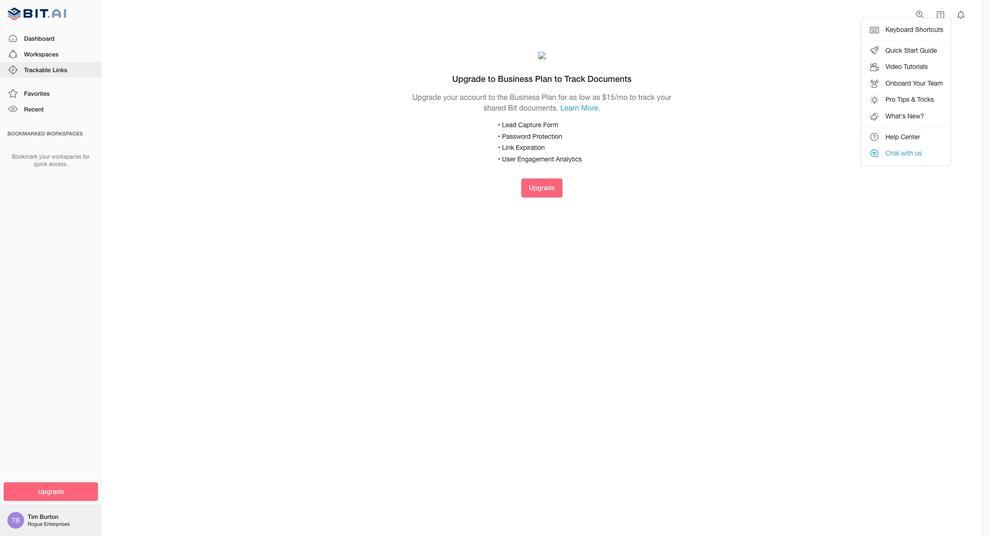 Task type: describe. For each thing, give the bounding box(es) containing it.
burton
[[40, 513, 59, 521]]

learn
[[561, 104, 580, 112]]

quick
[[886, 47, 903, 54]]

track
[[639, 93, 655, 101]]

• lead capture form • password protection • link expiration • user engagement analytics
[[498, 121, 582, 163]]

0 vertical spatial business
[[498, 73, 533, 84]]

business inside upgrade your account to the business plan for as low as $15/mo to track your shared bit documents.
[[510, 93, 540, 101]]

0 vertical spatial plan
[[536, 73, 553, 84]]

analytics
[[556, 155, 582, 163]]

tb
[[12, 517, 20, 524]]

tutorials
[[904, 63, 929, 70]]

tips
[[898, 96, 910, 103]]

pro tips & tricks
[[886, 96, 935, 103]]

upgrade to business plan to track documents
[[453, 73, 632, 84]]

bookmark
[[12, 153, 38, 160]]

center
[[902, 133, 921, 140]]

pro tips & tricks button
[[862, 92, 952, 108]]

plan inside upgrade your account to the business plan for as low as $15/mo to track your shared bit documents.
[[542, 93, 557, 101]]

tim burton rogue enterprises
[[28, 513, 70, 527]]

password
[[502, 133, 531, 140]]

onboard your team
[[886, 79, 944, 87]]

what's new? button
[[862, 108, 952, 125]]

favorites
[[24, 90, 50, 97]]

video tutorials button
[[862, 59, 952, 75]]

user
[[502, 155, 516, 163]]

learn more.
[[561, 104, 601, 112]]

learn more. link
[[561, 104, 601, 112]]

trackable
[[24, 66, 51, 74]]

bookmarked workspaces
[[7, 130, 83, 136]]

2 as from the left
[[593, 93, 601, 101]]

what's new?
[[886, 112, 925, 120]]

link
[[502, 144, 515, 151]]

guide
[[921, 47, 938, 54]]

the
[[498, 93, 508, 101]]

workspaces button
[[0, 46, 102, 62]]

trackable links button
[[0, 62, 102, 78]]

chat
[[886, 149, 900, 157]]

rogue
[[28, 522, 43, 527]]

tim
[[28, 513, 38, 521]]

enterprises
[[44, 522, 70, 527]]

bit
[[509, 104, 518, 112]]

your
[[914, 79, 927, 87]]

capture
[[519, 121, 542, 129]]

shared
[[484, 104, 506, 112]]

more.
[[582, 104, 601, 112]]

account
[[460, 93, 487, 101]]

keyboard shortcuts button
[[862, 22, 952, 38]]

dashboard
[[24, 35, 55, 42]]

lead
[[502, 121, 517, 129]]

workspaces
[[52, 153, 81, 160]]

shortcuts
[[916, 26, 944, 33]]

upgrade your account to the business plan for as low as $15/mo to track your shared bit documents.
[[413, 93, 672, 112]]

bookmarked
[[7, 130, 45, 136]]

low
[[579, 93, 591, 101]]

for inside bookmark your workspaces for quick access.
[[83, 153, 90, 160]]

your for for
[[39, 153, 50, 160]]

quick start guide button
[[862, 42, 952, 59]]



Task type: locate. For each thing, give the bounding box(es) containing it.
for inside upgrade your account to the business plan for as low as $15/mo to track your shared bit documents.
[[559, 93, 568, 101]]

links
[[53, 66, 67, 74]]

expiration
[[516, 144, 545, 151]]

plan up upgrade your account to the business plan for as low as $15/mo to track your shared bit documents.
[[536, 73, 553, 84]]

engagement
[[518, 155, 554, 163]]

upgrade
[[453, 73, 486, 84], [413, 93, 442, 101], [529, 184, 555, 192], [38, 487, 64, 495]]

with
[[902, 149, 914, 157]]

business up 'bit'
[[510, 93, 540, 101]]

favorites button
[[0, 86, 102, 101]]

recent button
[[0, 101, 102, 117]]

trackable links
[[24, 66, 67, 74]]

documents.
[[520, 104, 559, 112]]

for up the learn
[[559, 93, 568, 101]]

1 • from the top
[[498, 121, 501, 129]]

0 vertical spatial for
[[559, 93, 568, 101]]

2 horizontal spatial your
[[657, 93, 672, 101]]

video tutorials
[[886, 63, 929, 70]]

keyboard
[[886, 26, 914, 33]]

protection
[[533, 133, 563, 140]]

1 horizontal spatial upgrade button
[[522, 179, 563, 197]]

help center button
[[862, 129, 952, 145]]

your for to
[[444, 93, 458, 101]]

quick start guide
[[886, 47, 938, 54]]

keyboard shortcuts
[[886, 26, 944, 33]]

• left user
[[498, 155, 501, 163]]

upgrade button
[[522, 179, 563, 197], [4, 482, 98, 501]]

1 horizontal spatial as
[[593, 93, 601, 101]]

•
[[498, 121, 501, 129], [498, 133, 501, 140], [498, 144, 501, 151], [498, 155, 501, 163]]

quick
[[34, 161, 47, 168]]

upgrade inside upgrade your account to the business plan for as low as $15/mo to track your shared bit documents.
[[413, 93, 442, 101]]

your inside bookmark your workspaces for quick access.
[[39, 153, 50, 160]]

1 horizontal spatial your
[[444, 93, 458, 101]]

&
[[912, 96, 916, 103]]

as
[[570, 93, 577, 101], [593, 93, 601, 101]]

your left account in the top of the page
[[444, 93, 458, 101]]

0 horizontal spatial as
[[570, 93, 577, 101]]

1 vertical spatial for
[[83, 153, 90, 160]]

business up 'the'
[[498, 73, 533, 84]]

0 horizontal spatial your
[[39, 153, 50, 160]]

bookmark your workspaces for quick access.
[[12, 153, 90, 168]]

as up the learn
[[570, 93, 577, 101]]

1 vertical spatial business
[[510, 93, 540, 101]]

us
[[916, 149, 923, 157]]

help center
[[886, 133, 921, 140]]

start
[[905, 47, 919, 54]]

0 horizontal spatial for
[[83, 153, 90, 160]]

chat with us
[[886, 149, 923, 157]]

recent
[[24, 106, 44, 113]]

plan up documents. at the right top
[[542, 93, 557, 101]]

onboard
[[886, 79, 912, 87]]

1 horizontal spatial for
[[559, 93, 568, 101]]

• left the link
[[498, 144, 501, 151]]

1 vertical spatial plan
[[542, 93, 557, 101]]

business
[[498, 73, 533, 84], [510, 93, 540, 101]]

3 • from the top
[[498, 144, 501, 151]]

documents
[[588, 73, 632, 84]]

• left password
[[498, 133, 501, 140]]

chat with us button
[[862, 145, 952, 162]]

onboard your team button
[[862, 75, 952, 92]]

for right workspaces
[[83, 153, 90, 160]]

2 • from the top
[[498, 133, 501, 140]]

0 horizontal spatial upgrade button
[[4, 482, 98, 501]]

your right the track
[[657, 93, 672, 101]]

workspaces
[[47, 130, 83, 136]]

4 • from the top
[[498, 155, 501, 163]]

workspaces
[[24, 50, 58, 58]]

to
[[488, 73, 496, 84], [555, 73, 563, 84], [489, 93, 496, 101], [630, 93, 637, 101]]

for
[[559, 93, 568, 101], [83, 153, 90, 160]]

upgrade button down engagement on the top right of page
[[522, 179, 563, 197]]

as right low
[[593, 93, 601, 101]]

0 vertical spatial upgrade button
[[522, 179, 563, 197]]

tricks
[[918, 96, 935, 103]]

track
[[565, 73, 586, 84]]

your up quick
[[39, 153, 50, 160]]

help
[[886, 133, 900, 140]]

1 vertical spatial upgrade button
[[4, 482, 98, 501]]

• left lead
[[498, 121, 501, 129]]

team
[[928, 79, 944, 87]]

form
[[544, 121, 559, 129]]

$15/mo
[[603, 93, 628, 101]]

your
[[444, 93, 458, 101], [657, 93, 672, 101], [39, 153, 50, 160]]

plan
[[536, 73, 553, 84], [542, 93, 557, 101]]

pro
[[886, 96, 896, 103]]

upgrade button up burton
[[4, 482, 98, 501]]

video
[[886, 63, 903, 70]]

new?
[[908, 112, 925, 120]]

what's
[[886, 112, 906, 120]]

dashboard button
[[0, 30, 102, 46]]

access.
[[49, 161, 68, 168]]

1 as from the left
[[570, 93, 577, 101]]



Task type: vqa. For each thing, say whether or not it's contained in the screenshot.
RECENT
yes



